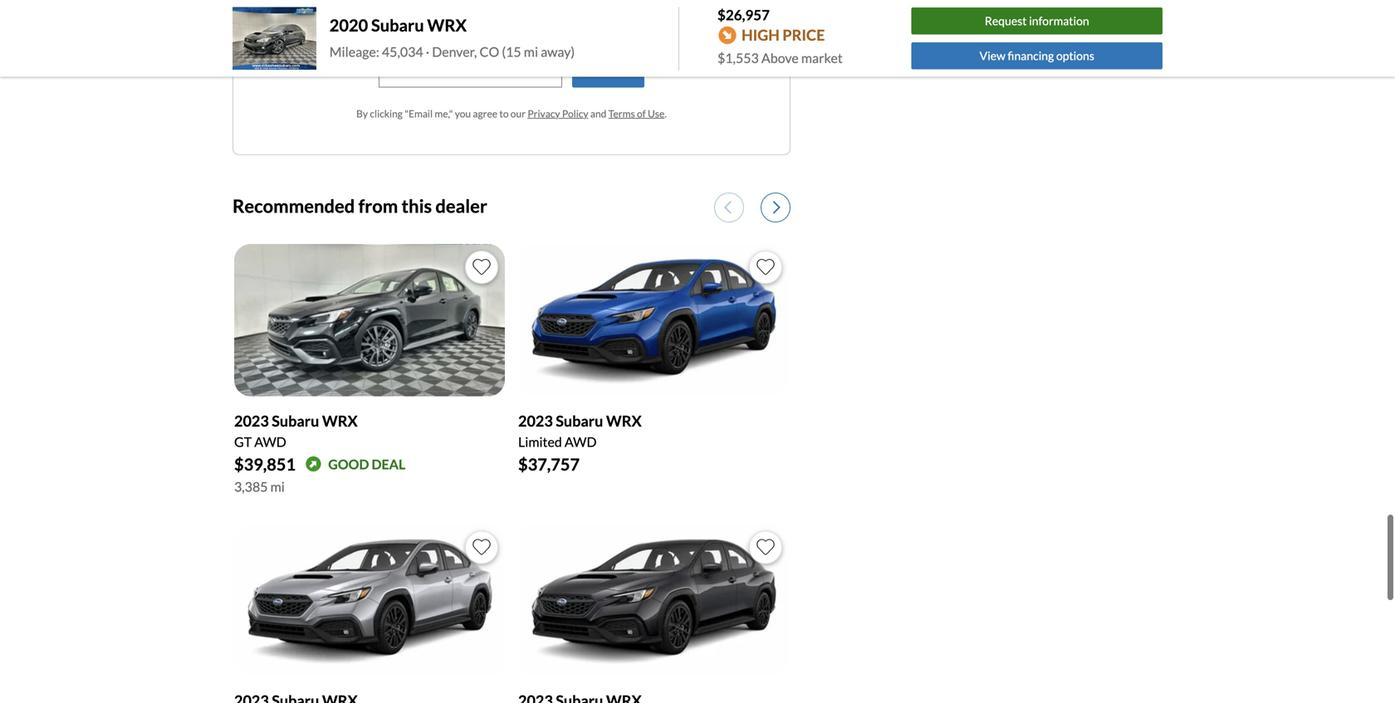 Task type: vqa. For each thing, say whether or not it's contained in the screenshot.
GUARANTEE
no



Task type: locate. For each thing, give the bounding box(es) containing it.
1 2023 from the left
[[234, 412, 269, 430]]

0 horizontal spatial mi
[[270, 479, 285, 495]]

2 horizontal spatial subaru
[[556, 412, 603, 430]]

of left 'new'
[[463, 6, 476, 22]]

2023 up gt
[[234, 412, 269, 430]]

subaru inside 2023 subaru wrx gt awd
[[272, 412, 319, 430]]

1 awd from the left
[[254, 434, 286, 450]]

0 vertical spatial this
[[574, 6, 596, 22]]

1 vertical spatial me
[[617, 61, 635, 77]]

good deal image
[[306, 456, 322, 472]]

me inside "button"
[[617, 61, 635, 77]]

0 horizontal spatial wrx
[[322, 412, 358, 430]]

subaru inside '2023 subaru wrx limited awd $37,757'
[[556, 412, 603, 430]]

2023 up limited
[[518, 412, 553, 430]]

1 horizontal spatial me
[[617, 61, 635, 77]]

awd for 2023 subaru wrx limited awd $37,757
[[565, 434, 597, 450]]

subaru up limited
[[556, 412, 603, 430]]

Email address email field
[[379, 52, 561, 87]]

notify me of new listings like this one
[[402, 6, 621, 22]]

2 2023 from the left
[[518, 412, 553, 430]]

awd up $39,851
[[254, 434, 286, 450]]

mi right '(15'
[[524, 43, 538, 60]]

wrx inside 2020 subaru wrx mileage: 45,034 · denver, co (15 mi away)
[[427, 15, 467, 35]]

subaru for ·
[[371, 15, 424, 35]]

45,034
[[382, 43, 423, 60]]

1 horizontal spatial mi
[[524, 43, 538, 60]]

awd
[[254, 434, 286, 450], [565, 434, 597, 450]]

this right like at top
[[574, 6, 596, 22]]

this
[[574, 6, 596, 22], [402, 195, 432, 217]]

0 horizontal spatial me
[[443, 6, 461, 22]]

subaru
[[371, 15, 424, 35], [272, 412, 319, 430], [556, 412, 603, 430]]

2023 subaru wrx limited awd $37,757
[[518, 412, 642, 474]]

subaru up good deal image
[[272, 412, 319, 430]]

1 vertical spatial of
[[637, 107, 646, 119]]

like
[[550, 6, 572, 22]]

request information
[[985, 14, 1089, 28]]

subaru inside 2020 subaru wrx mileage: 45,034 · denver, co (15 mi away)
[[371, 15, 424, 35]]

2023 inside 2023 subaru wrx gt awd
[[234, 412, 269, 430]]

listings
[[506, 6, 548, 22]]

0 vertical spatial me
[[443, 6, 461, 22]]

options
[[1056, 49, 1094, 63]]

of left use
[[637, 107, 646, 119]]

request information button
[[911, 8, 1163, 35]]

wrx for $37,757
[[606, 412, 642, 430]]

deal
[[372, 456, 405, 472]]

2 awd from the left
[[565, 434, 597, 450]]

0 vertical spatial mi
[[524, 43, 538, 60]]

0 horizontal spatial awd
[[254, 434, 286, 450]]

mileage:
[[329, 43, 379, 60]]

policy
[[562, 107, 588, 119]]

our
[[511, 107, 526, 119]]

by clicking "email me," you agree to our privacy policy and terms of use .
[[356, 107, 667, 119]]

market
[[801, 50, 843, 66]]

mi down $39,851
[[270, 479, 285, 495]]

2023 subaru wrx gt awd
[[234, 412, 358, 450]]

(15
[[502, 43, 521, 60]]

me for email
[[617, 61, 635, 77]]

"email
[[405, 107, 433, 119]]

notify
[[402, 6, 440, 22]]

3,385 mi
[[234, 479, 285, 495]]

2023 for 2023 subaru wrx gt awd
[[234, 412, 269, 430]]

information
[[1029, 14, 1089, 28]]

agree
[[473, 107, 497, 119]]

view financing options button
[[911, 42, 1163, 69]]

wrx
[[427, 15, 467, 35], [322, 412, 358, 430], [606, 412, 642, 430]]

1 vertical spatial this
[[402, 195, 432, 217]]

me
[[443, 6, 461, 22], [617, 61, 635, 77]]

wrx inside '2023 subaru wrx limited awd $37,757'
[[606, 412, 642, 430]]

0 horizontal spatial of
[[463, 6, 476, 22]]

this right from in the top left of the page
[[402, 195, 432, 217]]

one
[[599, 6, 621, 22]]

scroll right image
[[773, 200, 781, 215]]

wrx for ·
[[427, 15, 467, 35]]

subaru up 45,034
[[371, 15, 424, 35]]

$26,957
[[717, 6, 770, 23]]

2023 inside '2023 subaru wrx limited awd $37,757'
[[518, 412, 553, 430]]

recommended from this dealer
[[233, 195, 487, 217]]

me,"
[[435, 107, 453, 119]]

1 horizontal spatial wrx
[[427, 15, 467, 35]]

above
[[761, 50, 799, 66]]

me right notify
[[443, 6, 461, 22]]

good deal
[[328, 456, 405, 472]]

awd inside '2023 subaru wrx limited awd $37,757'
[[565, 434, 597, 450]]

$37,757
[[518, 454, 580, 474]]

awd for 2023 subaru wrx gt awd
[[254, 434, 286, 450]]

subaru for $37,757
[[556, 412, 603, 430]]

to
[[499, 107, 509, 119]]

terms of use link
[[608, 107, 665, 119]]

scroll left image
[[724, 200, 731, 215]]

$39,851
[[234, 454, 296, 474]]

1 horizontal spatial awd
[[565, 434, 597, 450]]

1 horizontal spatial subaru
[[371, 15, 424, 35]]

gt
[[234, 434, 252, 450]]

co
[[480, 43, 499, 60]]

1 horizontal spatial 2023
[[518, 412, 553, 430]]

2 horizontal spatial wrx
[[606, 412, 642, 430]]

1 vertical spatial mi
[[270, 479, 285, 495]]

0 horizontal spatial 2023
[[234, 412, 269, 430]]

0 horizontal spatial subaru
[[272, 412, 319, 430]]

you
[[455, 107, 471, 119]]

0 horizontal spatial this
[[402, 195, 432, 217]]

$1,553 above market
[[717, 50, 843, 66]]

of
[[463, 6, 476, 22], [637, 107, 646, 119]]

awd inside 2023 subaru wrx gt awd
[[254, 434, 286, 450]]

2023 subaru wrx image
[[234, 244, 505, 396], [518, 244, 789, 396], [234, 524, 505, 677], [518, 524, 789, 677]]

0 vertical spatial of
[[463, 6, 476, 22]]

mi
[[524, 43, 538, 60], [270, 479, 285, 495]]

email
[[582, 61, 614, 77]]

2023
[[234, 412, 269, 430], [518, 412, 553, 430]]

1 horizontal spatial of
[[637, 107, 646, 119]]

awd up $37,757
[[565, 434, 597, 450]]

me right email
[[617, 61, 635, 77]]



Task type: describe. For each thing, give the bounding box(es) containing it.
dealer
[[435, 195, 487, 217]]

privacy policy link
[[528, 107, 588, 119]]

limited
[[518, 434, 562, 450]]

3,385
[[234, 479, 268, 495]]

1 horizontal spatial this
[[574, 6, 596, 22]]

.
[[665, 107, 667, 119]]

email me
[[582, 61, 635, 77]]

use
[[648, 107, 665, 119]]

away)
[[541, 43, 575, 60]]

from
[[358, 195, 398, 217]]

view
[[980, 49, 1005, 63]]

2020 subaru wrx mileage: 45,034 · denver, co (15 mi away)
[[329, 15, 575, 60]]

wrx inside 2023 subaru wrx gt awd
[[322, 412, 358, 430]]

recommended
[[233, 195, 355, 217]]

request
[[985, 14, 1027, 28]]

2020
[[329, 15, 368, 35]]

good
[[328, 456, 369, 472]]

view financing options
[[980, 49, 1094, 63]]

terms
[[608, 107, 635, 119]]

$1,553
[[717, 50, 759, 66]]

high
[[742, 26, 780, 44]]

clicking
[[370, 107, 403, 119]]

price
[[783, 26, 825, 44]]

email me button
[[572, 51, 645, 87]]

me for notify
[[443, 6, 461, 22]]

denver,
[[432, 43, 477, 60]]

by
[[356, 107, 368, 119]]

·
[[426, 43, 429, 60]]

financing
[[1008, 49, 1054, 63]]

2020 subaru wrx image
[[233, 7, 316, 70]]

mi inside 2020 subaru wrx mileage: 45,034 · denver, co (15 mi away)
[[524, 43, 538, 60]]

2023 for 2023 subaru wrx limited awd $37,757
[[518, 412, 553, 430]]

new
[[478, 6, 503, 22]]

and
[[590, 107, 606, 119]]

high price
[[742, 26, 825, 44]]

privacy
[[528, 107, 560, 119]]



